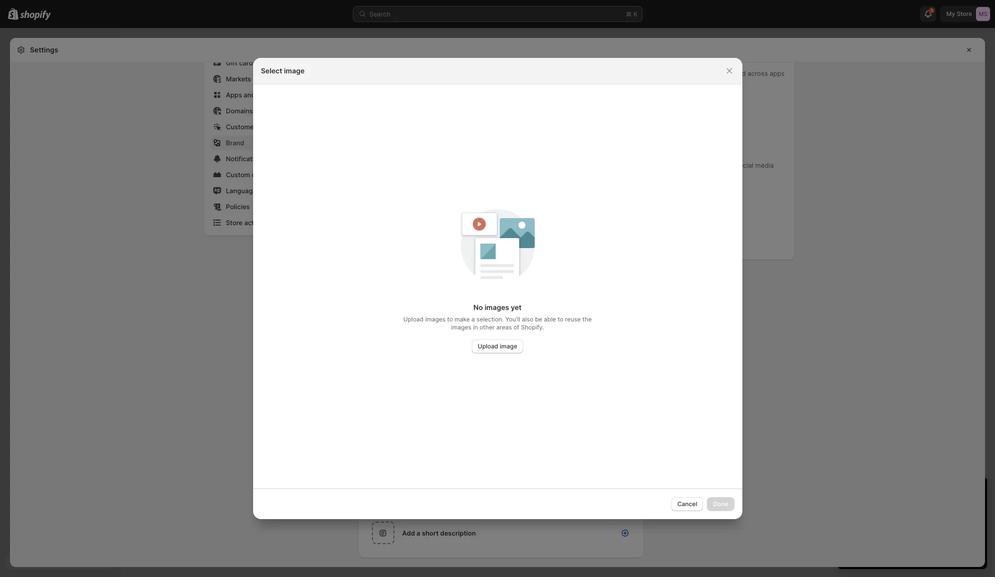 Task type: describe. For each thing, give the bounding box(es) containing it.
able
[[544, 316, 556, 323]]

brand inside common brand assets used across apps and channels
[[690, 69, 708, 77]]

policies
[[226, 203, 250, 211]]

custom
[[226, 171, 250, 179]]

cards
[[239, 59, 257, 67]]

apps and sales channels link
[[210, 88, 342, 102]]

search
[[370, 10, 391, 18]]

settings
[[30, 45, 58, 54]]

⌘
[[626, 10, 632, 18]]

notifications
[[226, 155, 266, 163]]

settings dialog
[[10, 0, 986, 568]]

be
[[536, 316, 543, 323]]

pixels
[[573, 340, 590, 347]]

that
[[400, 307, 412, 315]]

short description
[[366, 481, 421, 489]]

and up the be
[[530, 307, 541, 315]]

shopify image
[[20, 10, 51, 20]]

brand link
[[210, 136, 342, 150]]

and inside used by some apps and social media channels
[[723, 161, 735, 169]]

3 days left in your trial element
[[838, 504, 988, 570]]

key image that shows off your brand in profile pages and apps
[[366, 307, 558, 315]]

custom data link
[[210, 168, 342, 182]]

domains
[[226, 107, 253, 115]]

recommended:
[[494, 340, 538, 347]]

the
[[583, 316, 592, 323]]

notifications link
[[210, 152, 342, 166]]

by
[[678, 161, 686, 169]]

and right apps
[[244, 91, 256, 99]]

activity
[[244, 219, 267, 227]]

jpg.
[[479, 340, 492, 347]]

color
[[456, 243, 471, 251]]

in inside the upload images to make a selection. you'll also be able to reuse the images in other areas of shopify.
[[473, 324, 478, 331]]

sales
[[257, 91, 273, 99]]

webp,
[[420, 340, 438, 347]]

data
[[252, 171, 266, 179]]

your
[[446, 307, 459, 315]]

secondary
[[422, 243, 454, 251]]

k
[[634, 10, 638, 18]]

png,
[[455, 340, 470, 347]]

reuse
[[566, 316, 581, 323]]

of
[[514, 324, 520, 331]]

key
[[366, 307, 377, 315]]

no
[[474, 303, 483, 312]]

apps inside used by some apps and social media channels
[[706, 161, 721, 169]]

a for add a short description
[[417, 529, 421, 537]]

used by some apps and social media channels
[[661, 161, 775, 179]]

customer events link
[[210, 120, 342, 134]]

svg,
[[440, 340, 454, 347]]

upload for upload images to make a selection. you'll also be able to reuse the images in other areas of shopify.
[[404, 316, 424, 323]]

brand
[[226, 139, 244, 147]]

image for select
[[284, 66, 305, 75]]

shopify.
[[521, 324, 544, 331]]

short
[[366, 481, 383, 489]]

custom data
[[226, 171, 266, 179]]

supporting colors used for accents and additional detail
[[366, 210, 538, 218]]

upload image
[[478, 343, 518, 350]]

gift
[[226, 59, 238, 67]]

for
[[439, 210, 448, 218]]

additional
[[489, 210, 519, 218]]

areas
[[497, 324, 512, 331]]

2 vertical spatial images
[[451, 324, 472, 331]]

1 vertical spatial channels
[[275, 91, 303, 99]]

pages
[[509, 307, 528, 315]]

short
[[422, 529, 439, 537]]

upload image button
[[472, 340, 524, 354]]

markets link
[[210, 72, 342, 86]]



Task type: locate. For each thing, give the bounding box(es) containing it.
and left social
[[723, 161, 735, 169]]

channels for used
[[661, 171, 688, 179]]

to
[[448, 316, 453, 323], [558, 316, 564, 323]]

upload for upload image
[[478, 343, 499, 350]]

0 vertical spatial used
[[731, 69, 746, 77]]

channels inside common brand assets used across apps and channels
[[674, 79, 701, 87]]

customer
[[226, 123, 257, 131]]

a left secondary
[[416, 243, 420, 251]]

1 vertical spatial a
[[472, 316, 475, 323]]

common
[[661, 69, 688, 77]]

0 vertical spatial add
[[402, 243, 414, 251]]

a left short
[[417, 529, 421, 537]]

0 horizontal spatial images
[[426, 316, 446, 323]]

channels inside used by some apps and social media channels
[[661, 171, 688, 179]]

yet
[[511, 303, 522, 312]]

add a short description
[[403, 529, 476, 537]]

minimum.
[[403, 348, 430, 355]]

images
[[485, 303, 510, 312], [426, 316, 446, 323], [451, 324, 472, 331]]

image right key
[[379, 307, 398, 315]]

heic,
[[403, 340, 418, 347]]

0 vertical spatial image
[[284, 66, 305, 75]]

add for add a secondary color
[[402, 243, 414, 251]]

no images yet
[[474, 303, 522, 312]]

2 horizontal spatial apps
[[770, 69, 785, 77]]

1 horizontal spatial images
[[451, 324, 472, 331]]

⌘ k
[[626, 10, 638, 18]]

2 horizontal spatial images
[[485, 303, 510, 312]]

upload images to make a selection. you'll also be able to reuse the images in other areas of shopify.
[[404, 316, 592, 331]]

a for add a secondary color
[[416, 243, 420, 251]]

image down the areas
[[500, 343, 518, 350]]

channels down used
[[661, 171, 688, 179]]

used
[[661, 161, 677, 169]]

image right select
[[284, 66, 305, 75]]

store
[[226, 219, 243, 227]]

0 vertical spatial description
[[385, 481, 421, 489]]

profile
[[488, 307, 507, 315]]

and right the accents
[[476, 210, 487, 218]]

image
[[284, 66, 305, 75], [379, 307, 398, 315], [500, 343, 518, 350]]

selection.
[[477, 316, 504, 323]]

images for no
[[485, 303, 510, 312]]

apps
[[226, 91, 242, 99]]

0 horizontal spatial used
[[422, 210, 437, 218]]

0 vertical spatial upload
[[404, 316, 424, 323]]

1 horizontal spatial used
[[731, 69, 746, 77]]

cancel
[[678, 501, 698, 508]]

select image
[[261, 66, 305, 75]]

some
[[688, 161, 704, 169]]

make
[[455, 316, 470, 323]]

apps
[[770, 69, 785, 77], [706, 161, 721, 169], [543, 307, 558, 315]]

select
[[261, 66, 282, 75]]

across
[[748, 69, 769, 77]]

a right make
[[472, 316, 475, 323]]

1 horizontal spatial upload
[[478, 343, 499, 350]]

channels for common
[[674, 79, 701, 87]]

2 horizontal spatial image
[[500, 343, 518, 350]]

log
[[269, 219, 279, 227]]

1 vertical spatial used
[[422, 210, 437, 218]]

1 vertical spatial brand
[[461, 307, 479, 315]]

1 vertical spatial in
[[473, 324, 478, 331]]

description right the short
[[385, 481, 421, 489]]

upload down that on the left of page
[[404, 316, 424, 323]]

2 vertical spatial a
[[417, 529, 421, 537]]

common brand assets used across apps and channels
[[661, 69, 785, 87]]

2 vertical spatial apps
[[543, 307, 558, 315]]

upload
[[404, 316, 424, 323], [478, 343, 499, 350]]

brand up make
[[461, 307, 479, 315]]

2 to from the left
[[558, 316, 564, 323]]

used left the for
[[422, 210, 437, 218]]

1 vertical spatial images
[[426, 316, 446, 323]]

0 vertical spatial in
[[481, 307, 486, 315]]

select image dialog
[[0, 58, 996, 520]]

customer events
[[226, 123, 279, 131]]

assets
[[710, 69, 730, 77]]

apps right some
[[706, 161, 721, 169]]

events
[[258, 123, 279, 131]]

1 horizontal spatial brand
[[690, 69, 708, 77]]

add a secondary color
[[402, 243, 471, 251]]

2 vertical spatial channels
[[661, 171, 688, 179]]

images up selection.
[[485, 303, 510, 312]]

upload inside upload image button
[[478, 343, 499, 350]]

in inside dialog
[[481, 307, 486, 315]]

other
[[480, 324, 495, 331]]

0 horizontal spatial image
[[284, 66, 305, 75]]

used inside common brand assets used across apps and channels
[[731, 69, 746, 77]]

images down make
[[451, 324, 472, 331]]

heic, webp, svg, png, or jpg. recommended: 1920×1080 pixels minimum.
[[403, 340, 590, 355]]

0 vertical spatial brand
[[690, 69, 708, 77]]

channels down common
[[674, 79, 701, 87]]

in
[[481, 307, 486, 315], [473, 324, 478, 331]]

image for upload
[[500, 343, 518, 350]]

to down your
[[448, 316, 453, 323]]

gift cards
[[226, 59, 257, 67]]

languages link
[[210, 184, 342, 198]]

languages
[[226, 187, 260, 195]]

markets
[[226, 75, 251, 83]]

and down common
[[661, 79, 672, 87]]

image inside settings dialog
[[379, 307, 398, 315]]

used right assets
[[731, 69, 746, 77]]

description right short
[[441, 529, 476, 537]]

apps and sales channels
[[226, 91, 303, 99]]

0 horizontal spatial to
[[448, 316, 453, 323]]

image inside button
[[500, 343, 518, 350]]

1 vertical spatial description
[[441, 529, 476, 537]]

detail
[[521, 210, 538, 218]]

images for upload
[[426, 316, 446, 323]]

essential
[[661, 55, 696, 63]]

brand left assets
[[690, 69, 708, 77]]

colors
[[402, 210, 421, 218]]

store activity log
[[226, 219, 279, 227]]

1 horizontal spatial in
[[481, 307, 486, 315]]

also
[[522, 316, 534, 323]]

supporting
[[366, 210, 400, 218]]

a inside the upload images to make a selection. you'll also be able to reuse the images in other areas of shopify.
[[472, 316, 475, 323]]

channels down "markets" link
[[275, 91, 303, 99]]

cancel button
[[672, 498, 704, 512]]

1 to from the left
[[448, 316, 453, 323]]

1 horizontal spatial to
[[558, 316, 564, 323]]

accents
[[450, 210, 474, 218]]

0 vertical spatial images
[[485, 303, 510, 312]]

gift cards link
[[210, 56, 342, 70]]

1 vertical spatial upload
[[478, 343, 499, 350]]

add left secondary
[[402, 243, 414, 251]]

1920×1080
[[540, 340, 572, 347]]

or
[[472, 340, 477, 347]]

in up selection.
[[481, 307, 486, 315]]

to right able
[[558, 316, 564, 323]]

0 horizontal spatial upload
[[404, 316, 424, 323]]

0 vertical spatial apps
[[770, 69, 785, 77]]

used
[[731, 69, 746, 77], [422, 210, 437, 218]]

channels
[[674, 79, 701, 87], [275, 91, 303, 99], [661, 171, 688, 179]]

shows
[[414, 307, 433, 315]]

domains link
[[210, 104, 342, 118]]

store activity log link
[[210, 216, 342, 230]]

social
[[736, 161, 754, 169]]

upload inside the upload images to make a selection. you'll also be able to reuse the images in other areas of shopify.
[[404, 316, 424, 323]]

apps inside common brand assets used across apps and channels
[[770, 69, 785, 77]]

upload right the or
[[478, 343, 499, 350]]

add
[[402, 243, 414, 251], [403, 529, 415, 537]]

a
[[416, 243, 420, 251], [472, 316, 475, 323], [417, 529, 421, 537]]

images down off
[[426, 316, 446, 323]]

and inside common brand assets used across apps and channels
[[661, 79, 672, 87]]

image for key
[[379, 307, 398, 315]]

0 horizontal spatial brand
[[461, 307, 479, 315]]

1 vertical spatial image
[[379, 307, 398, 315]]

off
[[435, 307, 444, 315]]

add for add a short description
[[403, 529, 415, 537]]

2 vertical spatial image
[[500, 343, 518, 350]]

policies link
[[210, 200, 342, 214]]

0 horizontal spatial in
[[473, 324, 478, 331]]

in left other
[[473, 324, 478, 331]]

you'll
[[506, 316, 521, 323]]

apps right across
[[770, 69, 785, 77]]

0 vertical spatial a
[[416, 243, 420, 251]]

media
[[756, 161, 775, 169]]

0 horizontal spatial apps
[[543, 307, 558, 315]]

1 horizontal spatial description
[[441, 529, 476, 537]]

1 vertical spatial apps
[[706, 161, 721, 169]]

0 horizontal spatial description
[[385, 481, 421, 489]]

1 horizontal spatial image
[[379, 307, 398, 315]]

1 horizontal spatial apps
[[706, 161, 721, 169]]

1 vertical spatial add
[[403, 529, 415, 537]]

0 vertical spatial channels
[[674, 79, 701, 87]]

apps up able
[[543, 307, 558, 315]]

add left short
[[403, 529, 415, 537]]



Task type: vqa. For each thing, say whether or not it's contained in the screenshot.
Shipping
no



